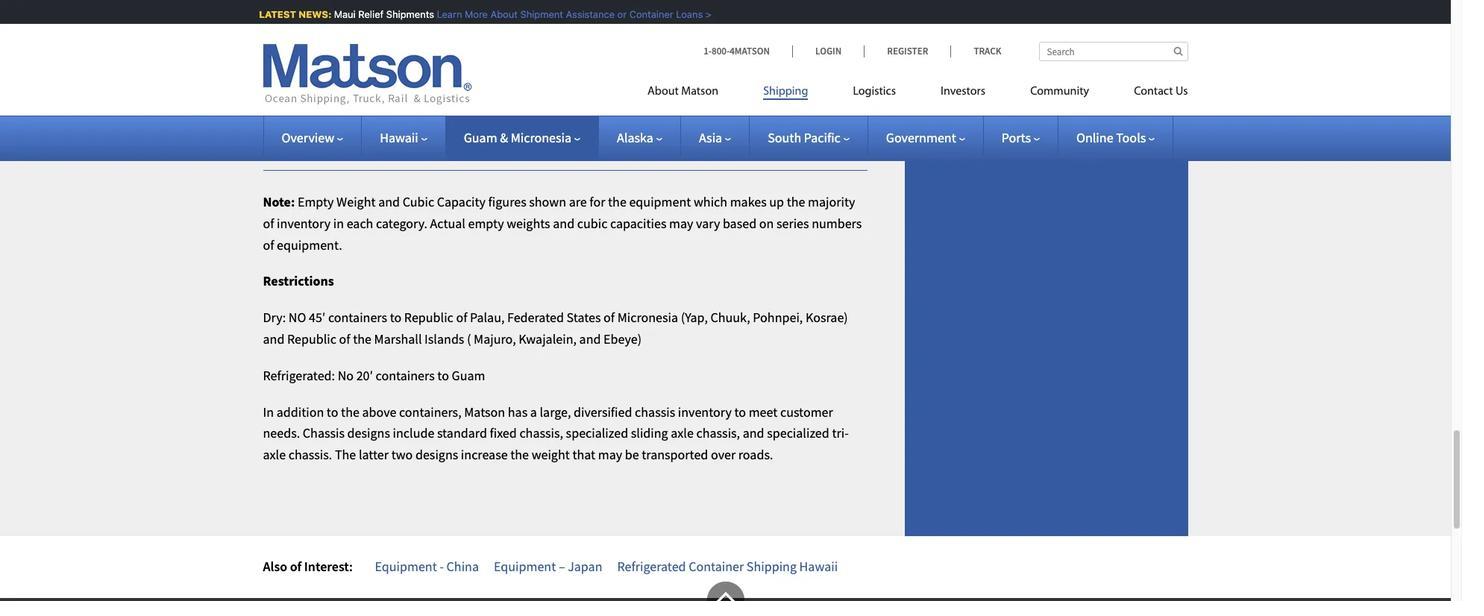 Task type: describe. For each thing, give the bounding box(es) containing it.
be
[[625, 446, 639, 464]]

online
[[1077, 129, 1114, 146]]

to inside dry: no 45′ containers to republic of palau, federated states of micronesia (yap, chuuk, pohnpei, kosrae) and republic of the marshall islands ( majuro, kwajalein, and ebeye)
[[390, 309, 402, 326]]

investors link
[[919, 78, 1008, 109]]

contact us
[[1134, 86, 1188, 98]]

two
[[391, 446, 413, 464]]

chassis.
[[289, 446, 332, 464]]

marshall
[[374, 331, 422, 348]]

pohnpei,
[[753, 309, 803, 326]]

over
[[711, 446, 736, 464]]

refrigerated: no 20′ containers to guam
[[263, 367, 485, 384]]

20′
[[356, 367, 373, 384]]

register
[[887, 45, 929, 57]]

containers,
[[399, 403, 462, 421]]

the right for
[[608, 193, 627, 210]]

outside length:
[[263, 43, 352, 60]]

login link
[[792, 45, 864, 57]]

has
[[508, 403, 528, 421]]

0 vertical spatial micronesia
[[511, 129, 572, 146]]

top menu navigation
[[648, 78, 1188, 109]]

online tools
[[1077, 129, 1146, 146]]

transported
[[642, 446, 708, 464]]

alaska
[[617, 129, 654, 146]]

asia
[[699, 129, 722, 146]]

states
[[567, 309, 601, 326]]

track link
[[951, 45, 1002, 57]]

chuuk,
[[711, 309, 750, 326]]

refrigerated:
[[263, 367, 335, 384]]

blue matson logo with ocean, shipping, truck, rail and logistics written beneath it. image
[[263, 44, 472, 105]]

to left "meet"
[[735, 403, 746, 421]]

0 horizontal spatial axle
[[263, 446, 286, 464]]

outside for outside length:
[[263, 43, 307, 60]]

the inside dry: no 45′ containers to republic of palau, federated states of micronesia (yap, chuuk, pohnpei, kosrae) and republic of the marshall islands ( majuro, kwajalein, and ebeye)
[[353, 331, 372, 348]]

0 vertical spatial hawaii
[[380, 129, 418, 146]]

search image
[[1174, 46, 1183, 56]]

also of interest:
[[263, 558, 353, 575]]

community link
[[1008, 78, 1112, 109]]

are
[[569, 193, 587, 210]]

islands (
[[425, 331, 471, 348]]

tri-
[[832, 425, 849, 442]]

more
[[459, 8, 482, 20]]

dry: no 45′ containers to republic of palau, federated states of micronesia (yap, chuuk, pohnpei, kosrae) and republic of the marshall islands ( majuro, kwajalein, and ebeye)
[[263, 309, 848, 348]]

cubic inside empty weight and cubic capacity figures shown are for the equipment which makes up the majority of inventory in each category. actual empty weights and cubic capacities may vary based on series numbers of equipment.
[[403, 193, 434, 210]]

dry:
[[263, 309, 286, 326]]

community
[[1031, 86, 1090, 98]]

federated
[[507, 309, 564, 326]]

addition
[[277, 403, 324, 421]]

majority
[[808, 193, 855, 210]]

guam & micronesia
[[464, 129, 572, 146]]

shipping link
[[741, 78, 831, 109]]

no
[[338, 367, 354, 384]]

weights
[[507, 215, 550, 232]]

empty weight and cubic capacity figures shown are for the equipment which makes up the majority of inventory in each category. actual empty weights and cubic capacities may vary based on series numbers of equipment.
[[263, 193, 862, 253]]

of up "ebeye)"
[[604, 309, 615, 326]]

1-800-4matson link
[[704, 45, 792, 57]]

relief
[[353, 8, 378, 20]]

actual
[[430, 215, 466, 232]]

width:
[[309, 76, 346, 93]]

0 vertical spatial cubic
[[263, 10, 295, 27]]

outside for outside width:
[[263, 76, 307, 93]]

8'6″
[[370, 109, 393, 126]]

overview
[[282, 129, 334, 146]]

latest
[[253, 8, 291, 20]]

1 vertical spatial guam
[[452, 367, 485, 384]]

height:
[[309, 109, 350, 126]]

weight
[[337, 193, 376, 210]]

1 vertical spatial shipping
[[747, 558, 797, 575]]

roads.
[[739, 446, 773, 464]]

the
[[335, 446, 356, 464]]

maui
[[328, 8, 350, 20]]

increase
[[461, 446, 508, 464]]

2 chassis, from the left
[[697, 425, 740, 442]]

empty
[[298, 193, 334, 210]]

logistics
[[853, 86, 896, 98]]

japan
[[568, 558, 603, 575]]

or
[[612, 8, 621, 20]]

and down states
[[579, 331, 601, 348]]

also
[[263, 558, 287, 575]]

8′
[[370, 76, 380, 93]]

equipment.
[[277, 236, 342, 253]]

1 specialized from the left
[[566, 425, 628, 442]]

and inside in addition to the above containers, matson has a large, diversified chassis inventory to meet customer needs. chassis designs include standard fixed chassis, specialized sliding axle chassis, and specialized tri- axle chassis. the latter two designs increase the weight that may be transported over roads.
[[743, 425, 765, 442]]

of right also
[[290, 558, 302, 575]]

chassis
[[635, 403, 675, 421]]

contact us link
[[1112, 78, 1188, 109]]

majuro,
[[474, 331, 516, 348]]

equipment - china
[[375, 558, 479, 575]]

government link
[[886, 129, 965, 146]]

shipment
[[515, 8, 558, 20]]

refrigerated container shipping hawaii link
[[617, 558, 838, 575]]

backtop image
[[707, 582, 744, 601]]

inventory inside empty weight and cubic capacity figures shown are for the equipment which makes up the majority of inventory in each category. actual empty weights and cubic capacities may vary based on series numbers of equipment.
[[277, 215, 331, 232]]

the right up
[[787, 193, 806, 210]]

to down islands (
[[438, 367, 449, 384]]

may inside in addition to the above containers, matson has a large, diversified chassis inventory to meet customer needs. chassis designs include standard fixed chassis, specialized sliding axle chassis, and specialized tri- axle chassis. the latter two designs increase the weight that may be transported over roads.
[[598, 446, 622, 464]]

0 vertical spatial republic
[[404, 309, 454, 326]]

ports
[[1002, 129, 1031, 146]]

about matson link
[[648, 78, 741, 109]]

refrigerated container shipping hawaii
[[617, 558, 838, 575]]

1 horizontal spatial container
[[689, 558, 744, 575]]

1 horizontal spatial axle
[[671, 425, 694, 442]]

fixed
[[490, 425, 517, 442]]

0 vertical spatial guam
[[464, 129, 497, 146]]

needs.
[[263, 425, 300, 442]]

(yap,
[[681, 309, 708, 326]]

>
[[700, 8, 706, 20]]

equipment – japan link
[[494, 558, 603, 575]]

contact
[[1134, 86, 1173, 98]]



Task type: vqa. For each thing, say whether or not it's contained in the screenshot.


Task type: locate. For each thing, give the bounding box(es) containing it.
china
[[447, 558, 479, 575]]

inventory up over
[[678, 403, 732, 421]]

1 outside from the top
[[263, 43, 307, 60]]

shipping inside "top menu" navigation
[[763, 86, 808, 98]]

assistance
[[560, 8, 609, 20]]

axle down the needs.
[[263, 446, 286, 464]]

1-
[[704, 45, 712, 57]]

cubic capacity:
[[263, 10, 349, 27]]

about right more at the left top of the page
[[485, 8, 512, 20]]

outside up outside height:
[[263, 76, 307, 93]]

1 horizontal spatial specialized
[[767, 425, 830, 442]]

1,972 ft.
[[370, 10, 415, 27]]

1 vertical spatial cubic
[[403, 193, 434, 210]]

1 vertical spatial inventory
[[678, 403, 732, 421]]

may inside empty weight and cubic capacity figures shown are for the equipment which makes up the majority of inventory in each category. actual empty weights and cubic capacities may vary based on series numbers of equipment.
[[669, 215, 694, 232]]

weight
[[532, 446, 570, 464]]

2 specialized from the left
[[767, 425, 830, 442]]

of up no
[[339, 331, 350, 348]]

0 horizontal spatial specialized
[[566, 425, 628, 442]]

container
[[624, 8, 668, 20], [689, 558, 744, 575]]

and up category.
[[378, 193, 400, 210]]

learn
[[431, 8, 457, 20]]

micronesia right & on the top
[[511, 129, 572, 146]]

equipment for equipment - china
[[375, 558, 437, 575]]

1 horizontal spatial chassis,
[[697, 425, 740, 442]]

1 vertical spatial outside
[[263, 76, 307, 93]]

equipment left the –
[[494, 558, 556, 575]]

0 horizontal spatial inventory
[[277, 215, 331, 232]]

800-
[[712, 45, 730, 57]]

0 vertical spatial shipping
[[763, 86, 808, 98]]

0 horizontal spatial container
[[624, 8, 668, 20]]

equipment left "-"
[[375, 558, 437, 575]]

inventory inside in addition to the above containers, matson has a large, diversified chassis inventory to meet customer needs. chassis designs include standard fixed chassis, specialized sliding axle chassis, and specialized tri- axle chassis. the latter two designs increase the weight that may be transported over roads.
[[678, 403, 732, 421]]

0 vertical spatial designs
[[347, 425, 390, 442]]

container right or
[[624, 8, 668, 20]]

alaska link
[[617, 129, 663, 146]]

containers for 20′
[[376, 367, 435, 384]]

and down are
[[553, 215, 575, 232]]

2 equipment from the left
[[494, 558, 556, 575]]

0 horizontal spatial designs
[[347, 425, 390, 442]]

matson down 1-
[[681, 86, 719, 98]]

axle
[[671, 425, 694, 442], [263, 446, 286, 464]]

0 horizontal spatial micronesia
[[511, 129, 572, 146]]

0 horizontal spatial republic
[[287, 331, 337, 348]]

may left be
[[598, 446, 622, 464]]

container up backtop image
[[689, 558, 744, 575]]

0 horizontal spatial cubic
[[263, 10, 295, 27]]

about matson
[[648, 86, 719, 98]]

1 horizontal spatial designs
[[416, 446, 458, 464]]

capacities
[[610, 215, 667, 232]]

cubic up "outside length:"
[[263, 10, 295, 27]]

of up islands (
[[456, 309, 467, 326]]

containers right 45′
[[328, 309, 387, 326]]

online tools link
[[1077, 129, 1155, 146]]

investors
[[941, 86, 986, 98]]

to up "chassis"
[[327, 403, 338, 421]]

0 vertical spatial matson
[[681, 86, 719, 98]]

1 vertical spatial matson
[[464, 403, 505, 421]]

pacific
[[804, 129, 841, 146]]

refrigerated
[[617, 558, 686, 575]]

and down dry:
[[263, 331, 285, 348]]

ebeye)
[[604, 331, 642, 348]]

cubic up category.
[[403, 193, 434, 210]]

1 vertical spatial about
[[648, 86, 679, 98]]

ports link
[[1002, 129, 1040, 146]]

the down fixed
[[511, 446, 529, 464]]

0 vertical spatial axle
[[671, 425, 694, 442]]

0 horizontal spatial may
[[598, 446, 622, 464]]

0 vertical spatial outside
[[263, 43, 307, 60]]

1 chassis, from the left
[[520, 425, 563, 442]]

1 vertical spatial axle
[[263, 446, 286, 464]]

loans
[[670, 8, 697, 20]]

matson up fixed
[[464, 403, 505, 421]]

1 horizontal spatial hawaii
[[800, 558, 838, 575]]

0 vertical spatial about
[[485, 8, 512, 20]]

outside height:
[[263, 109, 350, 126]]

may left vary
[[669, 215, 694, 232]]

the left above
[[341, 403, 360, 421]]

1 horizontal spatial republic
[[404, 309, 454, 326]]

3 outside from the top
[[263, 109, 307, 126]]

1 vertical spatial container
[[689, 558, 744, 575]]

republic down 45′
[[287, 331, 337, 348]]

makes
[[730, 193, 767, 210]]

above
[[362, 403, 397, 421]]

40′
[[370, 43, 387, 60]]

us
[[1176, 86, 1188, 98]]

ft.
[[403, 10, 415, 27]]

1 vertical spatial republic
[[287, 331, 337, 348]]

1 horizontal spatial inventory
[[678, 403, 732, 421]]

matson inside in addition to the above containers, matson has a large, diversified chassis inventory to meet customer needs. chassis designs include standard fixed chassis, specialized sliding axle chassis, and specialized tri- axle chassis. the latter two designs increase the weight that may be transported over roads.
[[464, 403, 505, 421]]

0 horizontal spatial chassis,
[[520, 425, 563, 442]]

inventory up equipment.
[[277, 215, 331, 232]]

1 vertical spatial may
[[598, 446, 622, 464]]

customer
[[780, 403, 833, 421]]

1-800-4matson
[[704, 45, 770, 57]]

the
[[608, 193, 627, 210], [787, 193, 806, 210], [353, 331, 372, 348], [341, 403, 360, 421], [511, 446, 529, 464]]

0 horizontal spatial matson
[[464, 403, 505, 421]]

on
[[759, 215, 774, 232]]

1 equipment from the left
[[375, 558, 437, 575]]

outside width:
[[263, 76, 346, 93]]

0 vertical spatial may
[[669, 215, 694, 232]]

containers down marshall
[[376, 367, 435, 384]]

in addition to the above containers, matson has a large, diversified chassis inventory to meet customer needs. chassis designs include standard fixed chassis, specialized sliding axle chassis, and specialized tri- axle chassis. the latter two designs increase the weight that may be transported over roads.
[[263, 403, 849, 464]]

standard
[[437, 425, 487, 442]]

chassis, up over
[[697, 425, 740, 442]]

shipments
[[381, 8, 429, 20]]

containers inside dry: no 45′ containers to republic of palau, federated states of micronesia (yap, chuuk, pohnpei, kosrae) and republic of the marshall islands ( majuro, kwajalein, and ebeye)
[[328, 309, 387, 326]]

register link
[[864, 45, 951, 57]]

length:
[[309, 43, 352, 60]]

2 outside from the top
[[263, 76, 307, 93]]

in
[[333, 215, 344, 232]]

to up marshall
[[390, 309, 402, 326]]

1 vertical spatial containers
[[376, 367, 435, 384]]

0 horizontal spatial about
[[485, 8, 512, 20]]

track
[[974, 45, 1002, 57]]

cubic
[[577, 215, 608, 232]]

section
[[886, 0, 1207, 536]]

designs down include
[[416, 446, 458, 464]]

guam left & on the top
[[464, 129, 497, 146]]

equipment for equipment – japan
[[494, 558, 556, 575]]

overview link
[[282, 129, 343, 146]]

about
[[485, 8, 512, 20], [648, 86, 679, 98]]

containers for 45′
[[328, 309, 387, 326]]

shipping
[[763, 86, 808, 98], [747, 558, 797, 575]]

in
[[263, 403, 274, 421]]

of left equipment.
[[263, 236, 274, 253]]

diversified
[[574, 403, 632, 421]]

category.
[[376, 215, 428, 232]]

tools
[[1116, 129, 1146, 146]]

Search search field
[[1039, 42, 1188, 61]]

1 vertical spatial hawaii
[[800, 558, 838, 575]]

micronesia up "ebeye)"
[[618, 309, 678, 326]]

1 horizontal spatial about
[[648, 86, 679, 98]]

restrictions
[[263, 273, 334, 290]]

outside up overview
[[263, 109, 307, 126]]

the left marshall
[[353, 331, 372, 348]]

1 horizontal spatial matson
[[681, 86, 719, 98]]

news:
[[293, 8, 326, 20]]

asia link
[[699, 129, 731, 146]]

outside
[[263, 43, 307, 60], [263, 76, 307, 93], [263, 109, 307, 126]]

palau,
[[470, 309, 505, 326]]

login
[[816, 45, 842, 57]]

guam down islands (
[[452, 367, 485, 384]]

note:
[[263, 193, 295, 210]]

figures
[[488, 193, 527, 210]]

axle up transported
[[671, 425, 694, 442]]

meet
[[749, 403, 778, 421]]

a
[[530, 403, 537, 421]]

latter
[[359, 446, 389, 464]]

0 horizontal spatial equipment
[[375, 558, 437, 575]]

1 vertical spatial designs
[[416, 446, 458, 464]]

micronesia inside dry: no 45′ containers to republic of palau, federated states of micronesia (yap, chuuk, pohnpei, kosrae) and republic of the marshall islands ( majuro, kwajalein, and ebeye)
[[618, 309, 678, 326]]

specialized down the diversified on the left of the page
[[566, 425, 628, 442]]

0 vertical spatial container
[[624, 8, 668, 20]]

republic up islands (
[[404, 309, 454, 326]]

no
[[289, 309, 306, 326]]

empty
[[468, 215, 504, 232]]

interest:
[[304, 558, 353, 575]]

chassis, down a
[[520, 425, 563, 442]]

series
[[777, 215, 809, 232]]

specialized down "customer" at the bottom of the page
[[767, 425, 830, 442]]

inventory
[[277, 215, 331, 232], [678, 403, 732, 421]]

and up 'roads.'
[[743, 425, 765, 442]]

0 vertical spatial containers
[[328, 309, 387, 326]]

specialized
[[566, 425, 628, 442], [767, 425, 830, 442]]

&
[[500, 129, 508, 146]]

about inside "top menu" navigation
[[648, 86, 679, 98]]

footer
[[0, 582, 1451, 601]]

outside for outside height:
[[263, 109, 307, 126]]

0 vertical spatial inventory
[[277, 215, 331, 232]]

1 horizontal spatial cubic
[[403, 193, 434, 210]]

4matson
[[730, 45, 770, 57]]

outside up outside width:
[[263, 43, 307, 60]]

about up alaska link
[[648, 86, 679, 98]]

large,
[[540, 403, 571, 421]]

1 vertical spatial micronesia
[[618, 309, 678, 326]]

1 horizontal spatial may
[[669, 215, 694, 232]]

kosrae)
[[806, 309, 848, 326]]

sliding
[[631, 425, 668, 442]]

None search field
[[1039, 42, 1188, 61]]

vary
[[696, 215, 720, 232]]

1 horizontal spatial micronesia
[[618, 309, 678, 326]]

0 horizontal spatial hawaii
[[380, 129, 418, 146]]

2 vertical spatial outside
[[263, 109, 307, 126]]

matson inside about matson link
[[681, 86, 719, 98]]

designs up latter at the left bottom of page
[[347, 425, 390, 442]]

equipment - china link
[[375, 558, 479, 575]]

1 horizontal spatial equipment
[[494, 558, 556, 575]]

of down note:
[[263, 215, 274, 232]]

matson
[[681, 86, 719, 98], [464, 403, 505, 421]]

1,972
[[370, 10, 401, 27]]

may
[[669, 215, 694, 232], [598, 446, 622, 464]]



